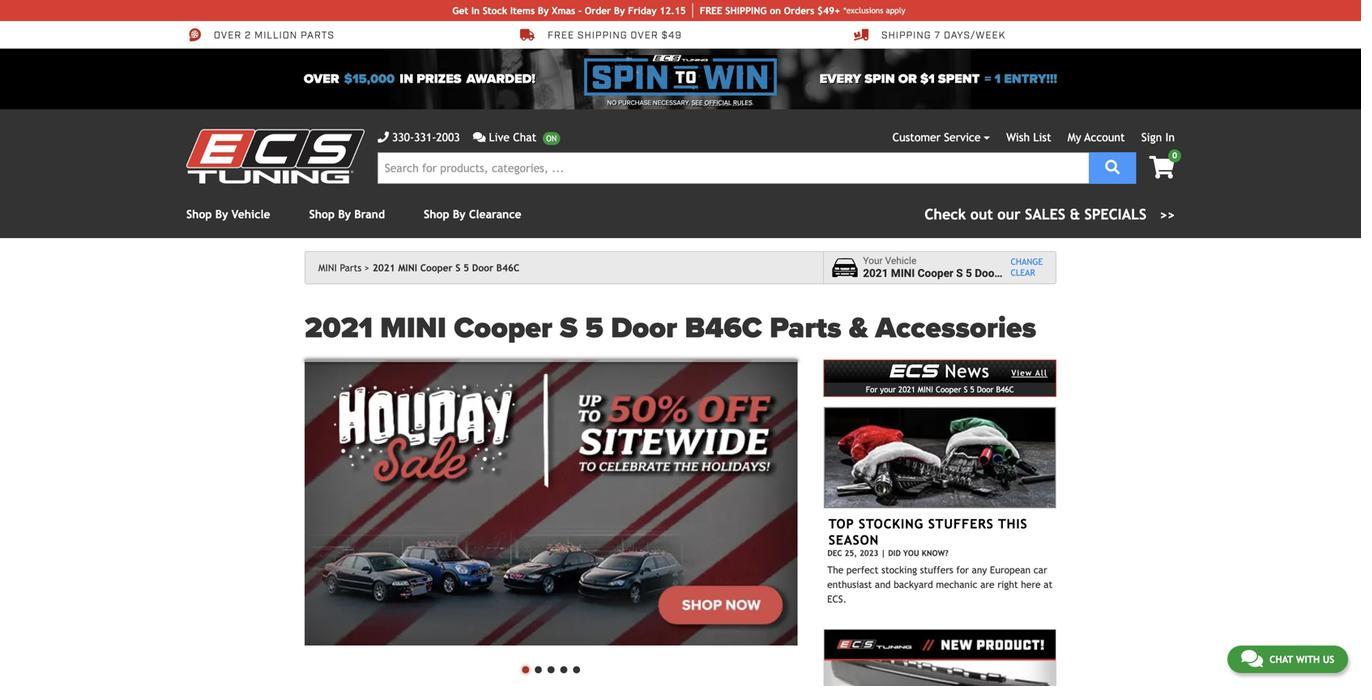 Task type: describe. For each thing, give the bounding box(es) containing it.
shipping 7 days/week link
[[854, 28, 1006, 42]]

any
[[972, 564, 987, 576]]

in for sign
[[1166, 131, 1175, 144]]

live chat
[[489, 131, 537, 144]]

*exclusions
[[844, 6, 883, 15]]

specials
[[1085, 206, 1147, 223]]

• • • • •
[[519, 654, 583, 682]]

clearance
[[469, 208, 521, 221]]

5 inside your vehicle 2021 mini cooper s 5 door b46c
[[966, 267, 972, 280]]

2021 inside your vehicle 2021 mini cooper s 5 door b46c
[[863, 267, 888, 280]]

2
[[245, 29, 251, 42]]

here
[[1021, 579, 1041, 590]]

backyard
[[894, 579, 933, 590]]

top stocking stuffers this season dec 25, 2023 | did you know? the perfect stocking stuffers for any european car enthusiast and backyard mechanic are right here at ecs.
[[827, 517, 1053, 605]]

2003
[[436, 131, 460, 144]]

accessories
[[876, 311, 1036, 346]]

free shipping over $49
[[548, 29, 682, 42]]

over 2 million parts
[[214, 29, 335, 42]]

comments image for live
[[473, 132, 486, 143]]

chat with us
[[1270, 654, 1335, 665]]

spin
[[865, 71, 895, 87]]

spent
[[938, 71, 980, 87]]

Search text field
[[378, 152, 1089, 184]]

apply
[[886, 6, 906, 15]]

clear link
[[1011, 268, 1043, 279]]

mini parts link
[[318, 262, 370, 273]]

2021 down mini parts
[[305, 311, 373, 346]]

free
[[548, 29, 575, 42]]

official
[[705, 99, 732, 107]]

and
[[875, 579, 891, 590]]

get
[[452, 5, 468, 16]]

|
[[881, 549, 886, 558]]

ecs
[[890, 358, 939, 382]]

xmas
[[552, 5, 575, 16]]

shipping
[[882, 29, 932, 42]]

or
[[898, 71, 917, 87]]

1 vertical spatial &
[[849, 311, 868, 346]]

chat inside live chat link
[[513, 131, 537, 144]]

over 2 million parts link
[[186, 28, 335, 42]]

ecs tuning image
[[186, 129, 365, 184]]

dec
[[828, 549, 842, 558]]

top
[[829, 517, 854, 532]]

wish list
[[1006, 131, 1051, 144]]

your
[[863, 255, 883, 267]]

live chat link
[[473, 129, 560, 146]]

2021 mini cooper s 5 door b46c
[[373, 262, 520, 273]]

shop by vehicle
[[186, 208, 270, 221]]

at
[[1044, 579, 1053, 590]]

change clear
[[1011, 257, 1043, 278]]

shop for shop by vehicle
[[186, 208, 212, 221]]

ship
[[725, 5, 745, 16]]

clear
[[1011, 268, 1035, 278]]

did
[[888, 549, 901, 558]]

over for over 2 million parts
[[214, 29, 242, 42]]

shop by clearance
[[424, 208, 521, 221]]

sales & specials link
[[925, 203, 1175, 225]]

over $15,000 in prizes
[[304, 71, 462, 87]]

stock
[[483, 5, 507, 16]]

5 • from the left
[[570, 654, 583, 682]]

mini down shop by brand
[[318, 262, 337, 273]]

0 vertical spatial vehicle
[[232, 208, 270, 221]]

shop for shop by brand
[[309, 208, 335, 221]]

over for over $15,000 in prizes
[[304, 71, 339, 87]]

s inside your vehicle 2021 mini cooper s 5 door b46c
[[956, 267, 963, 280]]

1 vertical spatial parts
[[770, 311, 842, 346]]

12.15
[[660, 5, 686, 16]]

customer service
[[893, 131, 981, 144]]

generic - ecs holiday sale image
[[305, 360, 798, 646]]

order
[[585, 5, 611, 16]]

on
[[770, 5, 781, 16]]

b46c inside your vehicle 2021 mini cooper s 5 door b46c
[[1001, 267, 1028, 280]]

get in stock items by xmas - order by friday 12.15
[[452, 5, 686, 16]]

shop by brand link
[[309, 208, 385, 221]]

by for shop by vehicle
[[215, 208, 228, 221]]

change link
[[1011, 257, 1043, 268]]

customer service button
[[893, 129, 990, 146]]

friday
[[628, 5, 657, 16]]

0 horizontal spatial parts
[[340, 262, 362, 273]]

shipping
[[578, 29, 628, 42]]

331-
[[414, 131, 436, 144]]

sign in link
[[1142, 131, 1175, 144]]

sign
[[1142, 131, 1162, 144]]

shipping 7 days/week
[[882, 29, 1006, 42]]

cooper inside your vehicle 2021 mini cooper s 5 door b46c
[[918, 267, 954, 280]]

1
[[995, 71, 1001, 87]]

you
[[903, 549, 919, 558]]

orders
[[784, 5, 815, 16]]

ecs news
[[890, 358, 990, 382]]

account
[[1085, 131, 1125, 144]]

$15,000
[[344, 71, 395, 87]]

0
[[1173, 151, 1177, 160]]

rules
[[733, 99, 753, 107]]

change
[[1011, 257, 1043, 267]]

over
[[631, 29, 658, 42]]

comments image for chat
[[1241, 649, 1263, 668]]

by for shop by clearance
[[453, 208, 466, 221]]

ping
[[745, 5, 767, 16]]

every spin or $1 spent = 1 entry!!!
[[820, 71, 1057, 87]]



Task type: locate. For each thing, give the bounding box(es) containing it.
comments image inside live chat link
[[473, 132, 486, 143]]

0 vertical spatial over
[[214, 29, 242, 42]]

mini parts
[[318, 262, 362, 273]]

by down ecs tuning image
[[215, 208, 228, 221]]

$49
[[662, 29, 682, 42]]

parts
[[340, 262, 362, 273], [770, 311, 842, 346]]

phone image
[[378, 132, 389, 143]]

service
[[944, 131, 981, 144]]

no purchase necessary. see official rules .
[[607, 99, 754, 107]]

in right get
[[471, 5, 480, 16]]

in
[[471, 5, 480, 16], [1166, 131, 1175, 144]]

by left clearance
[[453, 208, 466, 221]]

are
[[981, 579, 995, 590]]

0 horizontal spatial &
[[849, 311, 868, 346]]

2021 right your
[[899, 385, 916, 394]]

chat
[[513, 131, 537, 144], [1270, 654, 1293, 665]]

2023
[[860, 549, 879, 558]]

comments image left chat with us
[[1241, 649, 1263, 668]]

vehicle inside your vehicle 2021 mini cooper s 5 door b46c
[[885, 255, 917, 267]]

shop by vehicle link
[[186, 208, 270, 221]]

mini
[[318, 262, 337, 273], [398, 262, 417, 273], [891, 267, 915, 280], [380, 311, 447, 346], [918, 385, 933, 394]]

0 link
[[1136, 150, 1181, 180]]

mechanic
[[936, 579, 978, 590]]

mini inside your vehicle 2021 mini cooper s 5 door b46c
[[891, 267, 915, 280]]

0 vertical spatial comments image
[[473, 132, 486, 143]]

shop for shop by clearance
[[424, 208, 449, 221]]

2021 down your
[[863, 267, 888, 280]]

1 horizontal spatial vehicle
[[885, 255, 917, 267]]

shop by clearance link
[[424, 208, 521, 221]]

perfect
[[847, 564, 879, 576]]

for
[[956, 564, 969, 576]]

list
[[1033, 131, 1051, 144]]

by right order
[[614, 5, 625, 16]]

comments image inside 'chat with us' link
[[1241, 649, 1263, 668]]

in for get
[[471, 5, 480, 16]]

prizes
[[417, 71, 462, 87]]

1 vertical spatial comments image
[[1241, 649, 1263, 668]]

330-331-2003 link
[[378, 129, 460, 146]]

over left 2
[[214, 29, 242, 42]]

your vehicle 2021 mini cooper s 5 door b46c
[[863, 255, 1028, 280]]

mini up accessories
[[891, 267, 915, 280]]

live
[[489, 131, 510, 144]]

1 vertical spatial chat
[[1270, 654, 1293, 665]]

1 horizontal spatial chat
[[1270, 654, 1293, 665]]

purchase
[[618, 99, 651, 107]]

every
[[820, 71, 861, 87]]

comments image left 'live'
[[473, 132, 486, 143]]

by for shop by brand
[[338, 208, 351, 221]]

0 horizontal spatial over
[[214, 29, 242, 42]]

1 shop from the left
[[186, 208, 212, 221]]

see
[[692, 99, 703, 107]]

comments image
[[473, 132, 486, 143], [1241, 649, 1263, 668]]

1 horizontal spatial &
[[1070, 206, 1080, 223]]

free
[[700, 5, 723, 16]]

4 • from the left
[[558, 654, 570, 682]]

us
[[1323, 654, 1335, 665]]

2 horizontal spatial shop
[[424, 208, 449, 221]]

3 • from the left
[[545, 654, 558, 682]]

vehicle down ecs tuning image
[[232, 208, 270, 221]]

for your 2021 mini cooper s 5 door b46c
[[866, 385, 1014, 394]]

european
[[990, 564, 1031, 576]]

chat left with
[[1270, 654, 1293, 665]]

search image
[[1105, 160, 1120, 175]]

days/week
[[944, 29, 1006, 42]]

*exclusions apply link
[[844, 4, 906, 17]]

1 horizontal spatial parts
[[770, 311, 842, 346]]

stuffers
[[928, 517, 994, 532]]

1 vertical spatial in
[[1166, 131, 1175, 144]]

the
[[827, 564, 844, 576]]

2021 right mini parts link
[[373, 262, 395, 273]]

see official rules link
[[692, 98, 753, 108]]

1 horizontal spatial comments image
[[1241, 649, 1263, 668]]

mini down ecs
[[918, 385, 933, 394]]

2021 mini cooper s 5 door b46c parts & accessories
[[305, 311, 1036, 346]]

1 horizontal spatial shop
[[309, 208, 335, 221]]

$49+
[[818, 5, 840, 16]]

chat inside 'chat with us' link
[[1270, 654, 1293, 665]]

stocking
[[859, 517, 924, 532]]

330-
[[392, 131, 414, 144]]

0 vertical spatial parts
[[340, 262, 362, 273]]

2 • from the left
[[532, 654, 545, 682]]

chat right 'live'
[[513, 131, 537, 144]]

0 horizontal spatial comments image
[[473, 132, 486, 143]]

&
[[1070, 206, 1080, 223], [849, 311, 868, 346]]

ecs tuning 'spin to win' contest logo image
[[584, 55, 777, 96]]

-
[[578, 5, 582, 16]]

brand
[[354, 208, 385, 221]]

1 horizontal spatial in
[[1166, 131, 1175, 144]]

in
[[400, 71, 413, 87]]

$1
[[920, 71, 935, 87]]

by left xmas
[[538, 5, 549, 16]]

1 vertical spatial vehicle
[[885, 255, 917, 267]]

my account link
[[1068, 131, 1125, 144]]

shop by brand
[[309, 208, 385, 221]]

s
[[456, 262, 461, 273], [956, 267, 963, 280], [560, 311, 578, 346], [964, 385, 968, 394]]

parts
[[301, 29, 335, 42]]

your
[[880, 385, 896, 394]]

& right sales
[[1070, 206, 1080, 223]]

1 horizontal spatial over
[[304, 71, 339, 87]]

door inside your vehicle 2021 mini cooper s 5 door b46c
[[975, 267, 999, 280]]

ecs.
[[827, 594, 847, 605]]

330-331-2003
[[392, 131, 460, 144]]

this
[[998, 517, 1028, 532]]

1 • from the left
[[519, 654, 532, 682]]

0 horizontal spatial shop
[[186, 208, 212, 221]]

my account
[[1068, 131, 1125, 144]]

my
[[1068, 131, 1081, 144]]

free shipping over $49 link
[[520, 28, 682, 42]]

necessary.
[[653, 99, 690, 107]]

.
[[753, 99, 754, 107]]

sign in
[[1142, 131, 1175, 144]]

shopping cart image
[[1149, 156, 1175, 179]]

shop
[[186, 208, 212, 221], [309, 208, 335, 221], [424, 208, 449, 221]]

1 vertical spatial over
[[304, 71, 339, 87]]

0 vertical spatial in
[[471, 5, 480, 16]]

0 horizontal spatial chat
[[513, 131, 537, 144]]

2021
[[373, 262, 395, 273], [863, 267, 888, 280], [305, 311, 373, 346], [899, 385, 916, 394]]

wish list link
[[1006, 131, 1051, 144]]

in right sign
[[1166, 131, 1175, 144]]

for
[[866, 385, 878, 394]]

over down parts
[[304, 71, 339, 87]]

0 vertical spatial &
[[1070, 206, 1080, 223]]

0 vertical spatial chat
[[513, 131, 537, 144]]

stocking
[[882, 564, 917, 576]]

vehicle right your
[[885, 255, 917, 267]]

sales
[[1025, 206, 1066, 223]]

new bremmen parts f56 f55 f57  front bumper cover! pdc image
[[824, 629, 1057, 686]]

mini right mini parts link
[[398, 262, 417, 273]]

=
[[985, 71, 991, 87]]

enthusiast
[[827, 579, 872, 590]]

sales & specials
[[1025, 206, 1147, 223]]

& up for
[[849, 311, 868, 346]]

2 shop from the left
[[309, 208, 335, 221]]

know?
[[922, 549, 949, 558]]

items
[[510, 5, 535, 16]]

0 horizontal spatial vehicle
[[232, 208, 270, 221]]

right
[[998, 579, 1018, 590]]

0 horizontal spatial in
[[471, 5, 480, 16]]

by left 'brand'
[[338, 208, 351, 221]]

mini down the 2021 mini cooper s 5 door b46c
[[380, 311, 447, 346]]

top stocking stuffers this season image
[[824, 407, 1057, 509]]

all
[[1036, 368, 1048, 378]]

3 shop from the left
[[424, 208, 449, 221]]



Task type: vqa. For each thing, say whether or not it's contained in the screenshot.
the rightmost Assortment
no



